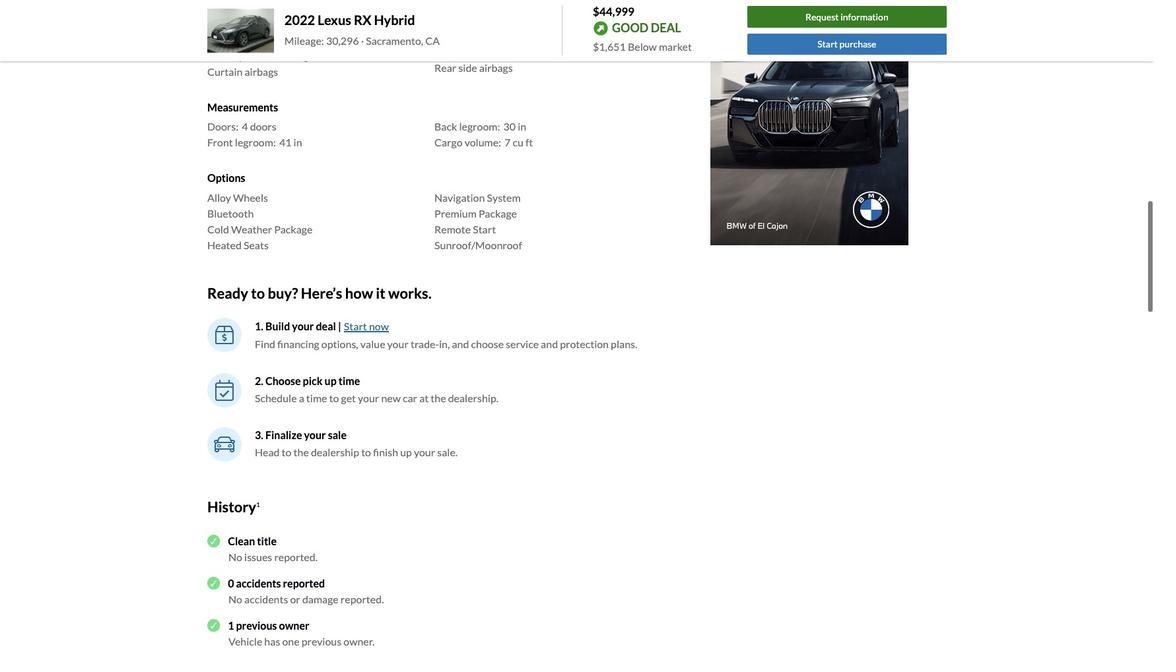 Task type: describe. For each thing, give the bounding box(es) containing it.
to left buy?
[[251, 284, 265, 302]]

start purchase button
[[747, 34, 947, 55]]

owner
[[279, 620, 309, 632]]

clean
[[228, 535, 255, 548]]

vehicle has one previous owner.
[[228, 636, 375, 648]]

2022 lexus rx hybrid image
[[207, 6, 274, 55]]

up inside 3. finalize your sale head to the dealership to finish up your sale.
[[400, 446, 412, 459]]

accidents for no
[[244, 593, 288, 606]]

lexus
[[318, 12, 351, 28]]

it
[[376, 284, 385, 302]]

0 horizontal spatial previous
[[236, 620, 277, 632]]

to down finalize
[[282, 446, 291, 459]]

1 horizontal spatial previous
[[301, 636, 341, 648]]

get
[[341, 392, 356, 405]]

works.
[[388, 284, 432, 302]]

advertisement element
[[710, 0, 908, 246]]

back legroom: 30 in cargo volume: 7 cu ft
[[434, 120, 533, 149]]

7
[[504, 136, 511, 149]]

3. finalize your sale head to the dealership to finish up your sale.
[[255, 429, 458, 459]]

rear
[[434, 62, 456, 74]]

|
[[338, 320, 341, 333]]

alloy
[[207, 191, 231, 204]]

navigation system premium package remote start sunroof/moonroof
[[434, 191, 522, 251]]

vdpcheck image for clean title
[[207, 536, 220, 548]]

airbag
[[484, 42, 513, 54]]

schedule
[[255, 392, 297, 405]]

ready
[[207, 284, 248, 302]]

cargo
[[434, 136, 463, 149]]

good
[[612, 20, 648, 35]]

request information
[[805, 11, 888, 22]]

measurements
[[207, 101, 278, 114]]

$1,651 below market
[[593, 40, 692, 52]]

buy?
[[268, 284, 298, 302]]

3.
[[255, 429, 263, 442]]

no accidents or damage reported.
[[228, 593, 384, 606]]

airbags inside abs brakes adaptive cruise control backup camera blind spot monitoring curtain airbags
[[245, 66, 278, 78]]

2.
[[255, 375, 263, 388]]

no for no issues reported.
[[228, 551, 242, 564]]

vehicle
[[228, 636, 262, 648]]

adaptive
[[207, 18, 249, 31]]

how
[[345, 284, 373, 302]]

1 vertical spatial time
[[306, 392, 327, 405]]

1. build your deal | start now find financing options, value your trade-in, and choose service and protection plans.
[[255, 320, 637, 351]]

the inside 3. finalize your sale head to the dealership to finish up your sale.
[[293, 446, 309, 459]]

backup
[[207, 34, 242, 46]]

weather
[[231, 223, 272, 235]]

information
[[841, 11, 888, 22]]

cu
[[513, 136, 523, 149]]

ready to buy? here's how it works.
[[207, 284, 432, 302]]

abs brakes adaptive cruise control backup camera blind spot monitoring curtain airbags
[[207, 2, 319, 78]]

ft
[[525, 136, 533, 149]]

your left the sale
[[304, 429, 326, 442]]

dealership.
[[448, 392, 499, 405]]

cold
[[207, 223, 229, 235]]

owner.
[[343, 636, 375, 648]]

monitoring
[[257, 50, 309, 62]]

service
[[506, 338, 539, 351]]

start now button
[[343, 318, 389, 335]]

rear side airbags
[[434, 62, 513, 74]]

start purchase
[[817, 39, 876, 50]]

clean title
[[228, 535, 277, 548]]

ca
[[425, 35, 440, 47]]

mileage:
[[284, 35, 324, 47]]

one
[[282, 636, 299, 648]]

value
[[360, 338, 385, 351]]

good deal
[[612, 20, 681, 35]]

1 horizontal spatial time
[[339, 375, 360, 388]]

new
[[381, 392, 401, 405]]

premium
[[434, 207, 477, 220]]

up inside the 2. choose pick up time schedule a time to get your new car at the dealership.
[[325, 375, 336, 388]]

heated
[[207, 239, 242, 251]]

1 previous owner
[[228, 620, 309, 632]]

your inside the 2. choose pick up time schedule a time to get your new car at the dealership.
[[358, 392, 379, 405]]

2 and from the left
[[541, 338, 558, 351]]

to inside the 2. choose pick up time schedule a time to get your new car at the dealership.
[[329, 392, 339, 405]]

$44,999
[[593, 5, 634, 18]]

control
[[283, 18, 319, 31]]

title
[[257, 535, 277, 548]]

has
[[264, 636, 280, 648]]

blind
[[207, 50, 231, 62]]

issues
[[244, 551, 272, 564]]

doors: 4 doors front legroom: 41 in
[[207, 120, 302, 149]]

purchase
[[839, 39, 876, 50]]

below
[[628, 40, 657, 52]]

your left sale. on the left of page
[[414, 446, 435, 459]]

volume:
[[465, 136, 501, 149]]

damage
[[302, 593, 339, 606]]

package inside navigation system premium package remote start sunroof/moonroof
[[479, 207, 517, 220]]

30,296
[[326, 35, 359, 47]]



Task type: locate. For each thing, give the bounding box(es) containing it.
1 no from the top
[[228, 551, 242, 564]]

vdpcheck image
[[207, 620, 220, 633]]

1 vertical spatial vdpcheck image
[[207, 578, 220, 590]]

abs
[[207, 2, 227, 15]]

vdpcheck image
[[207, 536, 220, 548], [207, 578, 220, 590]]

0 horizontal spatial airbags
[[245, 66, 278, 78]]

and
[[452, 338, 469, 351], [541, 338, 558, 351]]

1 horizontal spatial and
[[541, 338, 558, 351]]

car
[[403, 392, 417, 405]]

0 vertical spatial previous
[[236, 620, 277, 632]]

start for navigation system premium package remote start sunroof/moonroof
[[473, 223, 496, 235]]

0 horizontal spatial and
[[452, 338, 469, 351]]

time right a
[[306, 392, 327, 405]]

the inside the 2. choose pick up time schedule a time to get your new car at the dealership.
[[431, 392, 446, 405]]

package right the weather
[[274, 223, 312, 235]]

finalize
[[265, 429, 302, 442]]

cruise
[[251, 18, 281, 31]]

start inside 1. build your deal | start now find financing options, value your trade-in, and choose service and protection plans.
[[344, 320, 367, 333]]

brakes
[[229, 2, 260, 15]]

1 vertical spatial no
[[228, 593, 242, 606]]

or
[[290, 593, 300, 606]]

package down the system
[[479, 207, 517, 220]]

0 vertical spatial legroom:
[[459, 120, 500, 133]]

start down 'request'
[[817, 39, 838, 50]]

0 horizontal spatial time
[[306, 392, 327, 405]]

1 vertical spatial up
[[400, 446, 412, 459]]

start up sunroof/moonroof
[[473, 223, 496, 235]]

deal
[[316, 320, 336, 333]]

reported. up reported
[[274, 551, 318, 564]]

2022
[[284, 12, 315, 28]]

1 horizontal spatial the
[[431, 392, 446, 405]]

vdpcheck image left clean
[[207, 536, 220, 548]]

0 horizontal spatial package
[[274, 223, 312, 235]]

rx
[[354, 12, 371, 28]]

no
[[228, 551, 242, 564], [228, 593, 242, 606]]

1 horizontal spatial 1
[[256, 501, 260, 509]]

time
[[339, 375, 360, 388], [306, 392, 327, 405]]

up right pick
[[325, 375, 336, 388]]

2022 lexus rx hybrid mileage: 30,296 · sacramento, ca
[[284, 12, 440, 47]]

the down finalize
[[293, 446, 309, 459]]

legroom: down the doors
[[235, 136, 276, 149]]

1 vdpcheck image from the top
[[207, 536, 220, 548]]

finish
[[373, 446, 398, 459]]

a
[[299, 392, 304, 405]]

0 vertical spatial reported.
[[274, 551, 318, 564]]

0 vertical spatial 1
[[256, 501, 260, 509]]

front
[[207, 136, 233, 149]]

0 horizontal spatial the
[[293, 446, 309, 459]]

in right '41'
[[294, 136, 302, 149]]

$1,651
[[593, 40, 626, 52]]

in inside back legroom: 30 in cargo volume: 7 cu ft
[[518, 120, 526, 133]]

trade-
[[411, 338, 439, 351]]

2 horizontal spatial start
[[817, 39, 838, 50]]

request
[[805, 11, 839, 22]]

in inside doors: 4 doors front legroom: 41 in
[[294, 136, 302, 149]]

0 vertical spatial the
[[431, 392, 446, 405]]

up
[[325, 375, 336, 388], [400, 446, 412, 459]]

2 vdpcheck image from the top
[[207, 578, 220, 590]]

1 horizontal spatial airbags
[[479, 62, 513, 74]]

find
[[255, 338, 275, 351]]

history 1
[[207, 498, 260, 516]]

previous up vehicle
[[236, 620, 277, 632]]

0 vertical spatial accidents
[[236, 578, 281, 590]]

market
[[659, 40, 692, 52]]

·
[[361, 35, 364, 47]]

choose
[[471, 338, 504, 351]]

1 vertical spatial in
[[294, 136, 302, 149]]

up right 'finish'
[[400, 446, 412, 459]]

camera
[[244, 34, 280, 46]]

0 vertical spatial no
[[228, 551, 242, 564]]

and right in,
[[452, 338, 469, 351]]

0 horizontal spatial legroom:
[[235, 136, 276, 149]]

reported. right damage
[[341, 593, 384, 606]]

the right at
[[431, 392, 446, 405]]

0 horizontal spatial 1
[[228, 620, 234, 632]]

1 right vdpcheck icon
[[228, 620, 234, 632]]

0 vertical spatial time
[[339, 375, 360, 388]]

time up get
[[339, 375, 360, 388]]

pick
[[303, 375, 322, 388]]

choose
[[265, 375, 301, 388]]

in
[[518, 120, 526, 133], [294, 136, 302, 149]]

1 horizontal spatial legroom:
[[459, 120, 500, 133]]

0 vertical spatial vdpcheck image
[[207, 536, 220, 548]]

doors
[[250, 120, 276, 133]]

sale.
[[437, 446, 458, 459]]

your right value
[[387, 338, 409, 351]]

back
[[434, 120, 457, 133]]

legroom:
[[459, 120, 500, 133], [235, 136, 276, 149]]

start
[[817, 39, 838, 50], [473, 223, 496, 235], [344, 320, 367, 333]]

at
[[419, 392, 429, 405]]

1 vertical spatial reported.
[[341, 593, 384, 606]]

sale
[[328, 429, 347, 442]]

1 vertical spatial the
[[293, 446, 309, 459]]

0 horizontal spatial reported.
[[274, 551, 318, 564]]

1.
[[255, 320, 263, 333]]

accidents for 0
[[236, 578, 281, 590]]

in right 30 at the left top of the page
[[518, 120, 526, 133]]

no for no accidents or damage reported.
[[228, 593, 242, 606]]

0 vertical spatial in
[[518, 120, 526, 133]]

to
[[251, 284, 265, 302], [329, 392, 339, 405], [282, 446, 291, 459], [361, 446, 371, 459]]

1 vertical spatial accidents
[[244, 593, 288, 606]]

2 vertical spatial start
[[344, 320, 367, 333]]

in,
[[439, 338, 450, 351]]

1 vertical spatial previous
[[301, 636, 341, 648]]

and right service
[[541, 338, 558, 351]]

accidents down '0 accidents reported'
[[244, 593, 288, 606]]

no down clean
[[228, 551, 242, 564]]

start right |
[[344, 320, 367, 333]]

2 no from the top
[[228, 593, 242, 606]]

alloy wheels bluetooth cold weather package heated seats
[[207, 191, 312, 251]]

4
[[242, 120, 248, 133]]

to left get
[[329, 392, 339, 405]]

1 vertical spatial start
[[473, 223, 496, 235]]

legroom: up volume:
[[459, 120, 500, 133]]

41
[[279, 136, 291, 149]]

no down the 0
[[228, 593, 242, 606]]

airbags
[[479, 62, 513, 74], [245, 66, 278, 78]]

1 up "clean title"
[[256, 501, 260, 509]]

options
[[207, 172, 245, 184]]

accidents down issues
[[236, 578, 281, 590]]

history
[[207, 498, 256, 516]]

bluetooth
[[207, 207, 254, 220]]

1 horizontal spatial in
[[518, 120, 526, 133]]

0 vertical spatial package
[[479, 207, 517, 220]]

1 inside 'history 1'
[[256, 501, 260, 509]]

1 and from the left
[[452, 338, 469, 351]]

remote
[[434, 223, 471, 235]]

1 vertical spatial legroom:
[[235, 136, 276, 149]]

passenger
[[434, 42, 482, 54]]

legroom: inside doors: 4 doors front legroom: 41 in
[[235, 136, 276, 149]]

1 horizontal spatial reported.
[[341, 593, 384, 606]]

to left 'finish'
[[361, 446, 371, 459]]

your right get
[[358, 392, 379, 405]]

your up financing
[[292, 320, 314, 333]]

curtain
[[207, 66, 243, 78]]

vdpcheck image left the 0
[[207, 578, 220, 590]]

legroom: inside back legroom: 30 in cargo volume: 7 cu ft
[[459, 120, 500, 133]]

no issues reported.
[[228, 551, 318, 564]]

sunroof/moonroof
[[434, 239, 522, 251]]

build
[[265, 320, 290, 333]]

0 horizontal spatial in
[[294, 136, 302, 149]]

0 accidents reported
[[228, 578, 325, 590]]

side
[[458, 62, 477, 74]]

0 vertical spatial start
[[817, 39, 838, 50]]

1 horizontal spatial package
[[479, 207, 517, 220]]

0 vertical spatial up
[[325, 375, 336, 388]]

airbags down 'spot'
[[245, 66, 278, 78]]

here's
[[301, 284, 342, 302]]

1 vertical spatial package
[[274, 223, 312, 235]]

request information button
[[747, 6, 947, 28]]

seats
[[244, 239, 269, 251]]

start inside navigation system premium package remote start sunroof/moonroof
[[473, 223, 496, 235]]

start inside button
[[817, 39, 838, 50]]

wheels
[[233, 191, 268, 204]]

dealership
[[311, 446, 359, 459]]

previous right one
[[301, 636, 341, 648]]

package inside alloy wheels bluetooth cold weather package heated seats
[[274, 223, 312, 235]]

passenger airbag
[[434, 42, 513, 54]]

30
[[503, 120, 516, 133]]

your
[[292, 320, 314, 333], [387, 338, 409, 351], [358, 392, 379, 405], [304, 429, 326, 442], [414, 446, 435, 459]]

0 horizontal spatial up
[[325, 375, 336, 388]]

navigation
[[434, 191, 485, 204]]

1 horizontal spatial start
[[473, 223, 496, 235]]

spot
[[233, 50, 255, 62]]

hybrid
[[374, 12, 415, 28]]

1 vertical spatial 1
[[228, 620, 234, 632]]

1 horizontal spatial up
[[400, 446, 412, 459]]

0
[[228, 578, 234, 590]]

0 horizontal spatial start
[[344, 320, 367, 333]]

reported
[[283, 578, 325, 590]]

airbags down "airbag"
[[479, 62, 513, 74]]

vdpcheck image for 0 accidents reported
[[207, 578, 220, 590]]

financing
[[277, 338, 319, 351]]

start for 1. build your deal | start now find financing options, value your trade-in, and choose service and protection plans.
[[344, 320, 367, 333]]



Task type: vqa. For each thing, say whether or not it's contained in the screenshot.
third 9:00 from the top
no



